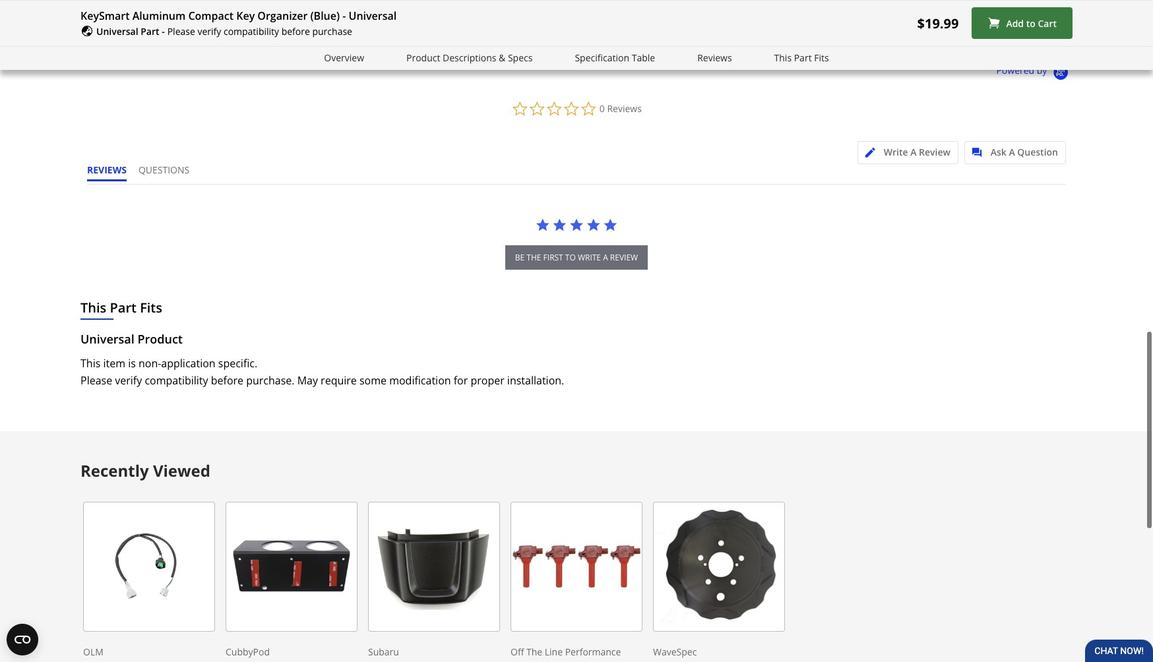 Task type: vqa. For each thing, say whether or not it's contained in the screenshot.
top Universal
yes



Task type: locate. For each thing, give the bounding box(es) containing it.
0 vertical spatial to
[[1026, 17, 1036, 29]]

universal up item
[[80, 331, 134, 347]]

off
[[511, 646, 524, 658]]

product up non-
[[138, 331, 183, 347]]

star image
[[146, 16, 156, 26], [156, 16, 166, 26], [282, 16, 292, 26], [904, 16, 914, 26], [1001, 16, 1011, 26], [1041, 16, 1051, 26], [536, 218, 550, 232], [552, 218, 567, 232], [586, 218, 601, 232]]

universal for universal product
[[80, 331, 134, 347]]

drain
[[343, 3, 365, 15]]

sub34342va030 subaru matte gunmetal steering wheel cover - 15+ wrx / 15+ sti, image
[[368, 502, 500, 632]]

0 horizontal spatial a
[[911, 146, 917, 158]]

-
[[457, 3, 460, 15], [1132, 3, 1134, 15], [343, 9, 346, 23], [162, 25, 165, 38]]

before down organizer
[[282, 25, 310, 38]]

aluminum for koyo
[[1023, 3, 1065, 15]]

2 7 total reviews element from the left
[[243, 15, 348, 26]]

wavsub031bl wavespec black line rear rotor - 2013+ ft86, image
[[653, 502, 785, 632]]

7 total reviews element
[[116, 15, 222, 26], [243, 15, 348, 26]]

1 vertical spatial fits
[[140, 299, 162, 317]]

lift
[[718, 3, 730, 15]]

0 vertical spatial please
[[167, 25, 195, 38]]

this part fits
[[774, 51, 829, 64], [80, 299, 162, 317]]

application
[[161, 356, 216, 371]]

reviews down led
[[697, 51, 732, 64]]

1 7 total reviews element from the left
[[116, 15, 222, 26]]

reviews
[[697, 51, 732, 64], [607, 102, 642, 115]]

subaru for subaru oem oil filter - 2015-2024...
[[369, 3, 398, 15]]

this part fits up universal product
[[80, 299, 162, 317]]

0 horizontal spatial this part fits
[[80, 299, 162, 317]]

compatibility inside this item is non-application specific. please verify compatibility before purchase. may require some modification for proper installation.
[[145, 373, 208, 388]]

0 vertical spatial compatibility
[[224, 25, 279, 38]]

1 horizontal spatial please
[[167, 25, 195, 38]]

a inside dropdown button
[[1009, 146, 1015, 158]]

be the first to write a review
[[515, 252, 638, 263]]

1 horizontal spatial reviews
[[697, 51, 732, 64]]

compatibility down key
[[224, 25, 279, 38]]

verify down is on the bottom left of the page
[[115, 373, 142, 388]]

engine
[[301, 3, 328, 15]]

1 horizontal spatial olm
[[622, 3, 641, 15]]

0 horizontal spatial verify
[[115, 373, 142, 388]]

some
[[360, 373, 387, 388]]

2 horizontal spatial part
[[794, 51, 812, 64]]

1 horizontal spatial before
[[282, 25, 310, 38]]

subaru for subaru
[[368, 646, 399, 658]]

is
[[128, 356, 136, 371]]

expreme
[[143, 3, 179, 15]]

jdm
[[643, 3, 659, 15], [950, 3, 966, 15]]

olm inside "olm jdm precision led lift gate..." link
[[622, 3, 641, 15]]

ti
[[181, 3, 188, 15]]

0 vertical spatial fits
[[814, 51, 829, 64]]

jdm left style
[[950, 3, 966, 15]]

2 a from the left
[[1009, 146, 1015, 158]]

verify down "compact"
[[198, 25, 221, 38]]

fits
[[814, 51, 829, 64], [140, 299, 162, 317]]

compatibility
[[224, 25, 279, 38], [145, 373, 208, 388]]

0 horizontal spatial 7 total reviews element
[[116, 15, 222, 26]]

descriptions
[[443, 51, 496, 64]]

0 horizontal spatial olm
[[83, 646, 103, 658]]

keysmart
[[80, 9, 130, 23]]

this
[[774, 51, 792, 64], [80, 299, 106, 317], [80, 356, 100, 371]]

1 vertical spatial please
[[80, 373, 112, 388]]

0 vertical spatial this
[[774, 51, 792, 64]]

valve...
[[367, 3, 395, 15]]

oil inside fumoto quick engine oil drain valve... link
[[330, 3, 341, 15]]

subispeed facelift jdm style drl +... link
[[875, 0, 1019, 15]]

recently viewed
[[80, 460, 210, 481]]

1 vertical spatial universal
[[96, 25, 138, 38]]

- right (blue)
[[343, 9, 346, 23]]

$19.99
[[917, 14, 959, 32]]

1 a from the left
[[911, 146, 917, 158]]

1 (7) from the left
[[166, 15, 175, 26]]

subispeed
[[875, 3, 917, 15]]

universal for universal part - please verify compatibility before purchase
[[96, 25, 138, 38]]

a right ask
[[1009, 146, 1015, 158]]

part up universal product
[[110, 299, 137, 317]]

tab list containing reviews
[[87, 164, 201, 184]]

koyo aluminum racing radiator -... link
[[1001, 0, 1141, 15]]

this up universal product
[[80, 299, 106, 317]]

add to cart button
[[972, 8, 1073, 39]]

product down 8 total reviews element
[[406, 51, 440, 64]]

universal left oem
[[349, 9, 397, 23]]

before
[[282, 25, 310, 38], [211, 373, 243, 388]]

1 total reviews element
[[875, 15, 980, 26]]

overview link
[[324, 51, 364, 66]]

to right add
[[1026, 17, 1036, 29]]

tomei expreme ti titantium cat-back... link
[[116, 0, 273, 15]]

0 vertical spatial verify
[[198, 25, 221, 38]]

0 horizontal spatial compatibility
[[145, 373, 208, 388]]

1 oil from the left
[[330, 3, 341, 15]]

0 horizontal spatial product
[[138, 331, 183, 347]]

0 horizontal spatial (7)
[[166, 15, 175, 26]]

1 horizontal spatial verify
[[198, 25, 221, 38]]

recently
[[80, 460, 149, 481]]

table
[[632, 51, 655, 64]]

universal part - please verify compatibility before purchase
[[96, 25, 352, 38]]

keysmart aluminum compact key organizer (blue) - universal
[[80, 9, 397, 23]]

1 vertical spatial part
[[794, 51, 812, 64]]

universal down keysmart at left
[[96, 25, 138, 38]]

2 vertical spatial this
[[80, 356, 100, 371]]

1 vertical spatial before
[[211, 373, 243, 388]]

1 horizontal spatial product
[[406, 51, 440, 64]]

0 vertical spatial this part fits
[[774, 51, 829, 64]]

before down specific.
[[211, 373, 243, 388]]

product
[[406, 51, 440, 64], [138, 331, 183, 347]]

(7) for quick
[[292, 15, 301, 26]]

please down ti
[[167, 25, 195, 38]]

this part fits down n/a link
[[774, 51, 829, 64]]

a
[[911, 146, 917, 158], [1009, 146, 1015, 158]]

0
[[600, 102, 605, 115]]

performance
[[565, 646, 621, 658]]

1 horizontal spatial jdm
[[950, 3, 966, 15]]

oil right oem
[[421, 3, 432, 15]]

this part fits link
[[774, 51, 829, 66]]

write a review
[[884, 146, 951, 158]]

tab list
[[87, 164, 201, 184]]

proper
[[471, 373, 505, 388]]

2024...
[[484, 3, 511, 15]]

oem
[[400, 3, 419, 15]]

2 vertical spatial universal
[[80, 331, 134, 347]]

0 vertical spatial subaru
[[369, 3, 398, 15]]

please down item
[[80, 373, 112, 388]]

0 vertical spatial olm
[[622, 3, 641, 15]]

1 jdm from the left
[[643, 3, 659, 15]]

open widget image
[[7, 624, 38, 656]]

0 horizontal spatial please
[[80, 373, 112, 388]]

this down n/a link
[[774, 51, 792, 64]]

write no frame image
[[865, 148, 882, 158]]

by
[[1037, 64, 1047, 77]]

0 horizontal spatial oil
[[330, 3, 341, 15]]

0 horizontal spatial to
[[565, 252, 576, 263]]

reviews right 0
[[607, 102, 642, 115]]

fits down n/a link
[[814, 51, 829, 64]]

a inside dropdown button
[[911, 146, 917, 158]]

cart
[[1038, 17, 1057, 29]]

1 vertical spatial subaru
[[368, 646, 399, 658]]

please
[[167, 25, 195, 38], [80, 373, 112, 388]]

subaru inside 'link'
[[368, 646, 399, 658]]

otlssfa2x-4 off the line performance otl street series ignition coils fa2x - 2015-2020 subaru wrx / 2013-2020 frs / brz / 86, image
[[511, 502, 643, 632]]

0 horizontal spatial reviews
[[607, 102, 642, 115]]

(1)
[[924, 15, 933, 26]]

olm link
[[83, 502, 215, 662]]

part
[[141, 25, 159, 38], [794, 51, 812, 64], [110, 299, 137, 317]]

1 vertical spatial olm
[[83, 646, 103, 658]]

olm inside olm link
[[83, 646, 103, 658]]

0 vertical spatial part
[[141, 25, 159, 38]]

part down n/a link
[[794, 51, 812, 64]]

1 vertical spatial compatibility
[[145, 373, 208, 388]]

1 horizontal spatial to
[[1026, 17, 1036, 29]]

specs
[[508, 51, 533, 64]]

1 horizontal spatial fits
[[814, 51, 829, 64]]

1 horizontal spatial part
[[141, 25, 159, 38]]

0 vertical spatial product
[[406, 51, 440, 64]]

this left item
[[80, 356, 100, 371]]

aluminum for keysmart
[[132, 9, 186, 23]]

cubbypod
[[226, 646, 270, 658]]

powered by
[[997, 64, 1050, 77]]

1 horizontal spatial aluminum
[[1023, 3, 1065, 15]]

olmolm-84981va010 olm oem style fog / turn signal harness - 2015-2021 subaru wrx / 2015-2017 sti, image
[[83, 502, 215, 632]]

a right the write
[[911, 146, 917, 158]]

tomei expreme ti titantium cat-back...
[[116, 3, 273, 15]]

compatibility down application
[[145, 373, 208, 388]]

olm jdm precision led lift gate... link
[[622, 0, 758, 15]]

part down expreme
[[141, 25, 159, 38]]

key
[[236, 9, 255, 23]]

(7) for expreme
[[166, 15, 175, 26]]

write
[[578, 252, 601, 263]]

2 vertical spatial part
[[110, 299, 137, 317]]

1 vertical spatial to
[[565, 252, 576, 263]]

1 vertical spatial verify
[[115, 373, 142, 388]]

2 oil from the left
[[421, 3, 432, 15]]

universal
[[349, 9, 397, 23], [96, 25, 138, 38], [80, 331, 134, 347]]

1 horizontal spatial a
[[1009, 146, 1015, 158]]

may
[[297, 373, 318, 388]]

add
[[1006, 17, 1024, 29]]

0 horizontal spatial aluminum
[[132, 9, 186, 23]]

oil left drain
[[330, 3, 341, 15]]

0 vertical spatial universal
[[349, 9, 397, 23]]

fits up universal product
[[140, 299, 162, 317]]

radiator
[[1095, 3, 1129, 15]]

0 horizontal spatial jdm
[[643, 3, 659, 15]]

2 (7) from the left
[[292, 15, 301, 26]]

subispeed facelift jdm style drl +...
[[875, 3, 1019, 15]]

1 horizontal spatial (7)
[[292, 15, 301, 26]]

1 horizontal spatial oil
[[421, 3, 432, 15]]

product inside product descriptions & specs link
[[406, 51, 440, 64]]

0 horizontal spatial before
[[211, 373, 243, 388]]

ask
[[991, 146, 1007, 158]]

jdm left precision
[[643, 3, 659, 15]]

1 horizontal spatial 7 total reviews element
[[243, 15, 348, 26]]

dialog image
[[972, 148, 989, 158]]

verify inside this item is non-application specific. please verify compatibility before purchase. may require some modification for proper installation.
[[115, 373, 142, 388]]

(7)
[[166, 15, 175, 26], [292, 15, 301, 26]]

subaru
[[369, 3, 398, 15], [368, 646, 399, 658]]

to right first on the left
[[565, 252, 576, 263]]

1 vertical spatial reviews
[[607, 102, 642, 115]]

star image
[[116, 16, 126, 26], [126, 16, 136, 26], [136, 16, 146, 26], [243, 16, 252, 26], [252, 16, 262, 26], [262, 16, 272, 26], [272, 16, 282, 26], [369, 16, 379, 26], [379, 16, 389, 26], [389, 16, 399, 26], [914, 16, 924, 26], [1011, 16, 1021, 26], [1021, 16, 1031, 26], [1031, 16, 1041, 26], [569, 218, 584, 232], [603, 218, 618, 232]]

questions
[[138, 164, 189, 176]]

olm
[[622, 3, 641, 15], [83, 646, 103, 658]]



Task type: describe. For each thing, give the bounding box(es) containing it.
7 total reviews element for expreme
[[116, 15, 222, 26]]

+...
[[1008, 3, 1019, 15]]

heat
[[594, 3, 613, 15]]

laser
[[516, 3, 537, 15]]

8 total reviews element
[[369, 15, 475, 26]]

product descriptions & specs link
[[406, 51, 533, 66]]

product descriptions & specs
[[406, 51, 533, 64]]

ask a question
[[991, 146, 1058, 158]]

olm for olm jdm precision led lift gate...
[[622, 3, 641, 15]]

subaru oem oil filter - 2015-2024...
[[369, 3, 511, 15]]

reviews
[[87, 164, 127, 176]]

first
[[543, 252, 563, 263]]

powered
[[997, 64, 1035, 77]]

line
[[545, 646, 563, 658]]

fits inside this part fits link
[[814, 51, 829, 64]]

universal product
[[80, 331, 183, 347]]

review
[[919, 146, 951, 158]]

a for write
[[911, 146, 917, 158]]

installation.
[[507, 373, 564, 388]]

subaru link
[[368, 502, 500, 662]]

reviews link
[[697, 51, 732, 66]]

question
[[1018, 146, 1058, 158]]

filter
[[435, 3, 455, 15]]

powered by link
[[997, 64, 1073, 81]]

a
[[603, 252, 608, 263]]

stock
[[570, 3, 592, 15]]

titantium
[[190, 3, 229, 15]]

this item is non-application specific. please verify compatibility before purchase. may require some modification for proper installation.
[[80, 356, 564, 388]]

this inside this item is non-application specific. please verify compatibility before purchase. may require some modification for proper installation.
[[80, 356, 100, 371]]

subaru oem oil filter - 2015-2024... link
[[369, 0, 511, 15]]

cat-
[[231, 3, 247, 15]]

n/a link
[[748, 0, 854, 15]]

off the line performance
[[511, 646, 621, 658]]

koyo aluminum racing radiator -...
[[1001, 3, 1141, 15]]

specification
[[575, 51, 629, 64]]

overview
[[324, 51, 364, 64]]

fumoto
[[243, 3, 274, 15]]

gate...
[[733, 3, 758, 15]]

1 horizontal spatial compatibility
[[224, 25, 279, 38]]

ask a question button
[[964, 141, 1066, 164]]

organizer
[[258, 9, 308, 23]]

to inside 'button'
[[565, 252, 576, 263]]

1 vertical spatial this part fits
[[80, 299, 162, 317]]

0 reviews
[[600, 102, 642, 115]]

cubcp025200w 15-20 wrx & sti cubbypod dual 52mm gauge pod, image
[[226, 502, 358, 632]]

non-
[[139, 356, 161, 371]]

ngk laser iridium stock heat range... link
[[495, 0, 647, 15]]

viewed
[[153, 460, 210, 481]]

specification table link
[[575, 51, 655, 66]]

2 jdm from the left
[[950, 3, 966, 15]]

be the first to write a review button
[[505, 246, 648, 270]]

style
[[968, 3, 987, 15]]

...
[[1134, 3, 1141, 15]]

please inside this item is non-application specific. please verify compatibility before purchase. may require some modification for proper installation.
[[80, 373, 112, 388]]

2015-
[[462, 3, 484, 15]]

0 vertical spatial reviews
[[697, 51, 732, 64]]

write a review button
[[857, 141, 959, 164]]

- down expreme
[[162, 25, 165, 38]]

facelift
[[919, 3, 948, 15]]

modification
[[389, 373, 451, 388]]

write
[[884, 146, 908, 158]]

- right filter at top
[[457, 3, 460, 15]]

require
[[321, 373, 357, 388]]

a for ask
[[1009, 146, 1015, 158]]

3 total reviews element
[[1001, 15, 1107, 26]]

0 vertical spatial before
[[282, 25, 310, 38]]

before inside this item is non-application specific. please verify compatibility before purchase. may require some modification for proper installation.
[[211, 373, 243, 388]]

(blue)
[[310, 9, 340, 23]]

precision
[[661, 3, 698, 15]]

1 horizontal spatial this part fits
[[774, 51, 829, 64]]

&
[[499, 51, 506, 64]]

specific.
[[218, 356, 257, 371]]

ngk
[[495, 3, 513, 15]]

- right radiator
[[1132, 3, 1134, 15]]

drl
[[990, 3, 1006, 15]]

oil inside subaru oem oil filter - 2015-2024... link
[[421, 3, 432, 15]]

add to cart
[[1006, 17, 1057, 29]]

to inside button
[[1026, 17, 1036, 29]]

quick
[[276, 3, 298, 15]]

racing
[[1067, 3, 1093, 15]]

iridium
[[539, 3, 568, 15]]

compact
[[188, 9, 234, 23]]

the
[[527, 252, 541, 263]]

item
[[103, 356, 125, 371]]

olm for olm
[[83, 646, 103, 658]]

7 total reviews element for quick
[[243, 15, 348, 26]]

1 vertical spatial this
[[80, 299, 106, 317]]

specification table
[[575, 51, 655, 64]]

0 horizontal spatial part
[[110, 299, 137, 317]]

n/a
[[748, 3, 763, 15]]

1 vertical spatial product
[[138, 331, 183, 347]]

olm jdm precision led lift gate...
[[622, 3, 758, 15]]

review
[[610, 252, 638, 263]]

purchase
[[312, 25, 352, 38]]

range...
[[615, 3, 647, 15]]

cubbypod link
[[226, 502, 358, 662]]

for
[[454, 373, 468, 388]]

0 horizontal spatial fits
[[140, 299, 162, 317]]



